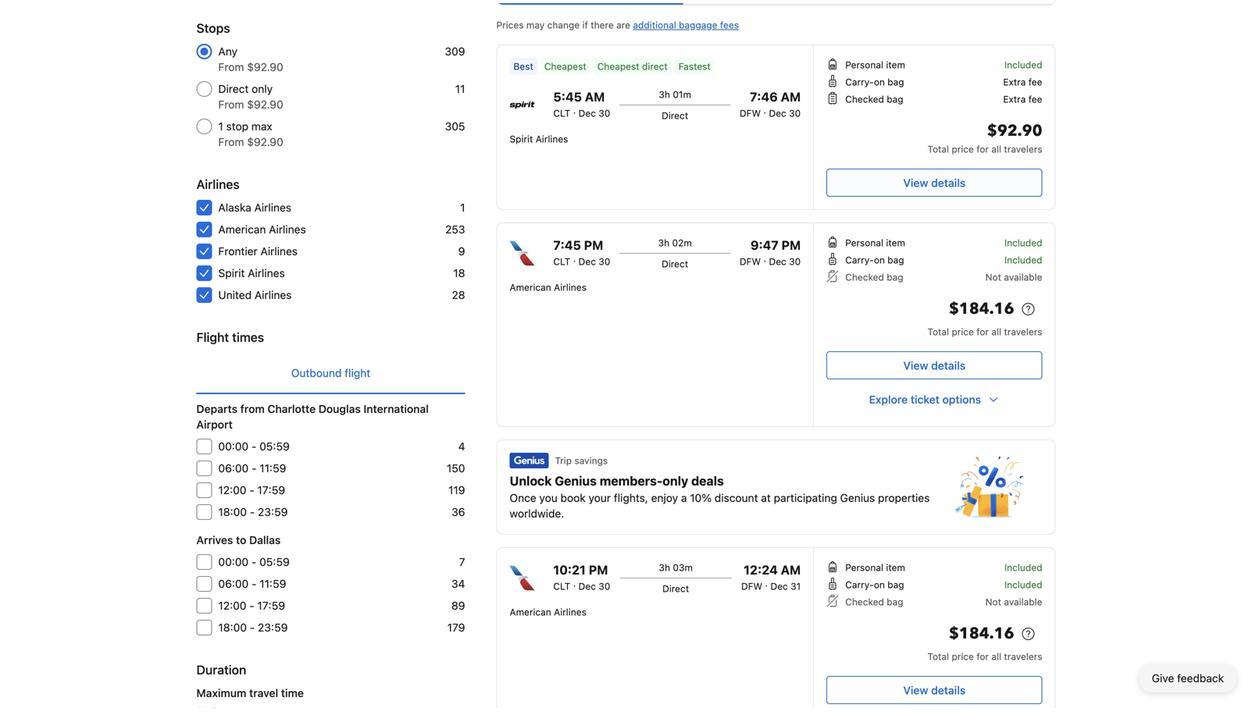 Task type: locate. For each thing, give the bounding box(es) containing it.
change
[[547, 20, 580, 30]]

am inside 7:46 am dfw . dec 30
[[781, 89, 801, 104]]

12:00 - 17:59 for from
[[218, 484, 285, 497]]

1 06:00 from the top
[[218, 462, 249, 475]]

30 inside 5:45 am clt . dec 30
[[599, 108, 610, 119]]

pm right 10:21
[[589, 563, 608, 578]]

2 for from the top
[[977, 327, 989, 337]]

0 vertical spatial checked
[[845, 94, 884, 105]]

1 vertical spatial 23:59
[[258, 621, 288, 634]]

11:59
[[260, 462, 286, 475], [260, 578, 286, 591]]

clt down 5:45
[[553, 108, 571, 119]]

genius up book
[[555, 474, 597, 489]]

1 18:00 - 23:59 from the top
[[218, 506, 288, 519]]

3 all from the top
[[992, 652, 1002, 662]]

2 vertical spatial from
[[218, 136, 244, 148]]

2 18:00 - 23:59 from the top
[[218, 621, 288, 634]]

clt for 7:45 pm
[[553, 256, 571, 267]]

view details button
[[827, 169, 1043, 197], [827, 352, 1043, 380], [827, 677, 1043, 705]]

total inside $92.90 total price for all travelers
[[928, 144, 949, 155]]

23:59 for charlotte
[[258, 506, 288, 519]]

89
[[452, 600, 465, 612]]

12:00 - 17:59
[[218, 484, 285, 497], [218, 600, 285, 612]]

view for 12:24 am
[[903, 684, 928, 697]]

2 $184.16 region from the top
[[827, 622, 1043, 650]]

30 inside 7:46 am dfw . dec 30
[[789, 108, 801, 119]]

18:00 up duration
[[218, 621, 247, 634]]

1 12:00 - 17:59 from the top
[[218, 484, 285, 497]]

2 00:00 from the top
[[218, 556, 249, 569]]

0 vertical spatial carry-on bag
[[845, 77, 904, 87]]

airlines up frontier airlines
[[269, 223, 306, 236]]

0 vertical spatial $184.16 region
[[827, 297, 1043, 325]]

1 17:59 from the top
[[257, 484, 285, 497]]

cheapest for cheapest
[[544, 61, 586, 72]]

dfw down 12:24
[[741, 581, 763, 592]]

dec down '9:47'
[[769, 256, 787, 267]]

11:59 down dallas
[[260, 578, 286, 591]]

airlines down 5:45
[[536, 134, 568, 145]]

2 vertical spatial item
[[886, 562, 905, 573]]

$184.16 region for pm
[[827, 297, 1043, 325]]

airlines down frontier airlines
[[248, 267, 285, 280]]

1 vertical spatial 18:00
[[218, 621, 247, 634]]

american right 28
[[510, 282, 551, 293]]

checked bag
[[845, 94, 904, 105], [845, 272, 904, 283], [845, 597, 904, 608]]

0 vertical spatial details
[[931, 177, 966, 189]]

1 horizontal spatial cheapest
[[597, 61, 640, 72]]

checked for pm
[[845, 272, 884, 283]]

0 vertical spatial 06:00 - 11:59
[[218, 462, 286, 475]]

3 price from the top
[[952, 652, 974, 662]]

1 from from the top
[[218, 61, 244, 73]]

30 for 7:46 am
[[789, 108, 801, 119]]

explore
[[869, 393, 908, 406]]

2 17:59 from the top
[[257, 600, 285, 612]]

view details button for 12:24 am
[[827, 677, 1043, 705]]

11:59 down charlotte
[[260, 462, 286, 475]]

5:45
[[553, 89, 582, 104]]

. inside 7:45 pm clt . dec 30
[[573, 253, 576, 264]]

2 vertical spatial checked
[[845, 597, 884, 608]]

0 vertical spatial clt
[[553, 108, 571, 119]]

12:00
[[218, 484, 246, 497], [218, 600, 246, 612]]

any from $92.90
[[218, 45, 283, 73]]

0 vertical spatial not
[[986, 272, 1002, 283]]

1 vertical spatial item
[[886, 237, 905, 248]]

1 vertical spatial total
[[928, 327, 949, 337]]

0 vertical spatial extra fee
[[1003, 77, 1043, 87]]

1 vertical spatial not available
[[986, 597, 1043, 608]]

1 available from the top
[[1004, 272, 1043, 283]]

3 personal item from the top
[[845, 562, 905, 573]]

dec for 10:21
[[579, 581, 596, 592]]

available
[[1004, 272, 1043, 283], [1004, 597, 1043, 608]]

2 12:00 - 17:59 from the top
[[218, 600, 285, 612]]

personal item
[[845, 59, 905, 70], [845, 237, 905, 248], [845, 562, 905, 573]]

00:00
[[218, 440, 249, 453], [218, 556, 249, 569]]

18:00 - 23:59 up duration
[[218, 621, 288, 634]]

. inside 10:21 pm clt . dec 30
[[573, 578, 576, 589]]

0 vertical spatial 18:00
[[218, 506, 247, 519]]

05:59
[[260, 440, 290, 453], [260, 556, 290, 569]]

airlines down 7:45 pm clt . dec 30
[[554, 282, 587, 293]]

spirit up united
[[218, 267, 245, 280]]

1 12:00 from the top
[[218, 484, 246, 497]]

1 left stop
[[218, 120, 223, 133]]

1 06:00 - 11:59 from the top
[[218, 462, 286, 475]]

2 12:00 from the top
[[218, 600, 246, 612]]

3 carry- from the top
[[845, 580, 874, 591]]

1 horizontal spatial only
[[663, 474, 688, 489]]

. down 12:24
[[765, 578, 768, 589]]

06:00 down arrives to dallas on the left bottom
[[218, 578, 249, 591]]

2 available from the top
[[1004, 597, 1043, 608]]

genius image
[[510, 453, 549, 469], [510, 453, 549, 469], [955, 456, 1024, 519]]

details for pm
[[931, 359, 966, 372]]

prices
[[496, 20, 524, 30]]

deals
[[691, 474, 724, 489]]

carry-on bag for 12:24 am
[[845, 580, 904, 591]]

included
[[1005, 59, 1043, 70], [1005, 237, 1043, 248], [1005, 255, 1043, 266], [1005, 562, 1043, 573], [1005, 580, 1043, 591]]

2 all from the top
[[992, 327, 1002, 337]]

direct for 7:45 pm
[[662, 259, 688, 270]]

0 vertical spatial extra
[[1003, 77, 1026, 87]]

05:59 down charlotte
[[260, 440, 290, 453]]

all
[[992, 144, 1002, 155], [992, 327, 1002, 337], [992, 652, 1002, 662]]

dec inside 5:45 am clt . dec 30
[[579, 108, 596, 119]]

only inside unlock genius members-only deals once you book your flights, enjoy a 10% discount at participating genius properties worldwide.
[[663, 474, 688, 489]]

direct for 5:45 am
[[662, 110, 688, 121]]

00:00 - 05:59 for from
[[218, 440, 290, 453]]

23:59 for dallas
[[258, 621, 288, 634]]

1 vertical spatial view details button
[[827, 352, 1043, 380]]

1 total price for all travelers from the top
[[928, 327, 1043, 337]]

genius
[[555, 474, 597, 489], [840, 492, 875, 505]]

2 06:00 from the top
[[218, 578, 249, 591]]

only
[[252, 82, 273, 95], [663, 474, 688, 489]]

2 $184.16 from the top
[[949, 623, 1014, 645]]

30 inside 10:21 pm clt . dec 30
[[599, 581, 610, 592]]

0 vertical spatial travelers
[[1004, 144, 1043, 155]]

give
[[1152, 672, 1174, 685]]

179
[[447, 621, 465, 634]]

1 vertical spatial american airlines
[[510, 282, 587, 293]]

. inside 5:45 am clt . dec 30
[[573, 105, 576, 116]]

pm
[[584, 238, 603, 253], [782, 238, 801, 253], [589, 563, 608, 578]]

trip
[[555, 455, 572, 466]]

2 vertical spatial on
[[874, 580, 885, 591]]

airlines down 10:21 pm clt . dec 30
[[554, 607, 587, 618]]

explore ticket options button
[[827, 386, 1043, 414]]

checked bag for pm
[[845, 272, 904, 283]]

total price for all travelers
[[928, 327, 1043, 337], [928, 652, 1043, 662]]

3 checked from the top
[[845, 597, 884, 608]]

3 view details from the top
[[903, 684, 966, 697]]

- for 89
[[249, 600, 254, 612]]

2 vertical spatial details
[[931, 684, 966, 697]]

2 view from the top
[[903, 359, 928, 372]]

2 checked bag from the top
[[845, 272, 904, 283]]

$184.16 region
[[827, 297, 1043, 325], [827, 622, 1043, 650]]

00:00 - 05:59 down dallas
[[218, 556, 290, 569]]

7:46
[[750, 89, 778, 104]]

1 vertical spatial 12:00 - 17:59
[[218, 600, 285, 612]]

06:00 - 11:59 down to
[[218, 578, 286, 591]]

1 not from the top
[[986, 272, 1002, 283]]

1 horizontal spatial spirit
[[510, 134, 533, 145]]

on for am
[[874, 580, 885, 591]]

. down '9:47'
[[764, 253, 766, 264]]

carry-
[[845, 77, 874, 87], [845, 255, 874, 266], [845, 580, 874, 591]]

from inside 1 stop max from $92.90
[[218, 136, 244, 148]]

12:00 up duration
[[218, 600, 246, 612]]

0 horizontal spatial 1
[[218, 120, 223, 133]]

2 vertical spatial view details
[[903, 684, 966, 697]]

give feedback button
[[1140, 665, 1237, 693]]

1 11:59 from the top
[[260, 462, 286, 475]]

- for 179
[[250, 621, 255, 634]]

2 view details button from the top
[[827, 352, 1043, 380]]

2 vertical spatial carry-on bag
[[845, 580, 904, 591]]

cheapest up 5:45
[[544, 61, 586, 72]]

clt down 10:21
[[553, 581, 571, 592]]

0 horizontal spatial only
[[252, 82, 273, 95]]

05:59 down dallas
[[260, 556, 290, 569]]

1
[[218, 120, 223, 133], [460, 201, 465, 214]]

. for 7:45
[[573, 253, 576, 264]]

am right 7:46
[[781, 89, 801, 104]]

30 inside 9:47 pm dfw . dec 30
[[789, 256, 801, 267]]

0 vertical spatial 18:00 - 23:59
[[218, 506, 288, 519]]

3 view details button from the top
[[827, 677, 1043, 705]]

2 not from the top
[[986, 597, 1002, 608]]

from inside direct only from $92.90
[[218, 98, 244, 111]]

0 vertical spatial personal
[[845, 59, 884, 70]]

1 00:00 - 05:59 from the top
[[218, 440, 290, 453]]

23:59 up dallas
[[258, 506, 288, 519]]

clt for 5:45 am
[[553, 108, 571, 119]]

direct down '3h 03m'
[[663, 584, 689, 595]]

0 vertical spatial on
[[874, 77, 885, 87]]

1 price from the top
[[952, 144, 974, 155]]

0 vertical spatial view
[[903, 177, 928, 189]]

1 00:00 from the top
[[218, 440, 249, 453]]

1 all from the top
[[992, 144, 1002, 155]]

$184.16 for pm
[[949, 298, 1014, 320]]

flights,
[[614, 492, 648, 505]]

2 details from the top
[[931, 359, 966, 372]]

2 vertical spatial carry-
[[845, 580, 874, 591]]

personal item for am
[[845, 562, 905, 573]]

dec inside 7:46 am dfw . dec 30
[[769, 108, 787, 119]]

1 vertical spatial 00:00 - 05:59
[[218, 556, 290, 569]]

details for am
[[931, 684, 966, 697]]

from inside any from $92.90
[[218, 61, 244, 73]]

tab list
[[497, 0, 1055, 5]]

30 inside 7:45 pm clt . dec 30
[[599, 256, 610, 267]]

american airlines down 7:45
[[510, 282, 587, 293]]

0 horizontal spatial spirit airlines
[[218, 267, 285, 280]]

from up stop
[[218, 98, 244, 111]]

direct inside direct only from $92.90
[[218, 82, 249, 95]]

. down 7:45
[[573, 253, 576, 264]]

0 vertical spatial 23:59
[[258, 506, 288, 519]]

dec inside 12:24 am dfw . dec 31
[[771, 581, 788, 592]]

3 for from the top
[[977, 652, 989, 662]]

1 vertical spatial spirit
[[218, 267, 245, 280]]

dec down 5:45
[[579, 108, 596, 119]]

5:45 am clt . dec 30
[[553, 89, 610, 119]]

12:00 up arrives to dallas on the left bottom
[[218, 484, 246, 497]]

frontier
[[218, 245, 258, 258]]

12:00 - 17:59 down to
[[218, 600, 285, 612]]

0 vertical spatial 06:00
[[218, 462, 249, 475]]

american up frontier
[[218, 223, 266, 236]]

price for 9:47 pm
[[952, 327, 974, 337]]

clt for 10:21 pm
[[553, 581, 571, 592]]

1 vertical spatial 06:00
[[218, 578, 249, 591]]

2 total from the top
[[928, 327, 949, 337]]

fee
[[1029, 77, 1043, 87], [1029, 94, 1043, 105]]

00:00 - 05:59 for to
[[218, 556, 290, 569]]

1 23:59 from the top
[[258, 506, 288, 519]]

carry- for 12:24 am
[[845, 580, 874, 591]]

clt inside 7:45 pm clt . dec 30
[[553, 256, 571, 267]]

06:00 - 11:59 down airport
[[218, 462, 286, 475]]

clt down 7:45
[[553, 256, 571, 267]]

1 included from the top
[[1005, 59, 1043, 70]]

spirit down best
[[510, 134, 533, 145]]

. down 10:21
[[573, 578, 576, 589]]

view
[[903, 177, 928, 189], [903, 359, 928, 372], [903, 684, 928, 697]]

from down stop
[[218, 136, 244, 148]]

only down any from $92.90
[[252, 82, 273, 95]]

direct down any from $92.90
[[218, 82, 249, 95]]

personal item for pm
[[845, 237, 905, 248]]

1 vertical spatial details
[[931, 359, 966, 372]]

dfw inside 9:47 pm dfw . dec 30
[[740, 256, 761, 267]]

0 vertical spatial view details button
[[827, 169, 1043, 197]]

1 for from the top
[[977, 144, 989, 155]]

2 carry-on bag from the top
[[845, 255, 904, 266]]

pm right 7:45
[[584, 238, 603, 253]]

1 extra fee from the top
[[1003, 77, 1043, 87]]

2 06:00 - 11:59 from the top
[[218, 578, 286, 591]]

from
[[218, 61, 244, 73], [218, 98, 244, 111], [218, 136, 244, 148]]

1 not available from the top
[[986, 272, 1043, 283]]

pm inside 9:47 pm dfw . dec 30
[[782, 238, 801, 253]]

1 vertical spatial on
[[874, 255, 885, 266]]

clt inside 5:45 am clt . dec 30
[[553, 108, 571, 119]]

2 vertical spatial travelers
[[1004, 652, 1043, 662]]

1 05:59 from the top
[[260, 440, 290, 453]]

2 clt from the top
[[553, 256, 571, 267]]

dfw inside 7:46 am dfw . dec 30
[[740, 108, 761, 119]]

1 vertical spatial 12:00
[[218, 600, 246, 612]]

18:00
[[218, 506, 247, 519], [218, 621, 247, 634]]

view details
[[903, 177, 966, 189], [903, 359, 966, 372], [903, 684, 966, 697]]

1 cheapest from the left
[[544, 61, 586, 72]]

only up a
[[663, 474, 688, 489]]

- for 4
[[252, 440, 257, 453]]

view details for pm
[[903, 359, 966, 372]]

. for 5:45
[[573, 105, 576, 116]]

dec down 7:46
[[769, 108, 787, 119]]

dec down 10:21
[[579, 581, 596, 592]]

1 view details button from the top
[[827, 169, 1043, 197]]

for for pm
[[977, 327, 989, 337]]

2 11:59 from the top
[[260, 578, 286, 591]]

2 vertical spatial checked bag
[[845, 597, 904, 608]]

am inside 5:45 am clt . dec 30
[[585, 89, 605, 104]]

american for frontier airlines
[[218, 223, 266, 236]]

spirit airlines up the united airlines
[[218, 267, 285, 280]]

extra
[[1003, 77, 1026, 87], [1003, 94, 1026, 105]]

1 vertical spatial price
[[952, 327, 974, 337]]

am for 5:45 am
[[585, 89, 605, 104]]

fees
[[720, 20, 739, 30]]

0 vertical spatial total price for all travelers
[[928, 327, 1043, 337]]

2 vertical spatial clt
[[553, 581, 571, 592]]

1 vertical spatial fee
[[1029, 94, 1043, 105]]

1 vertical spatial only
[[663, 474, 688, 489]]

0 vertical spatial all
[[992, 144, 1002, 155]]

3h left the 01m
[[659, 89, 670, 100]]

00:00 down airport
[[218, 440, 249, 453]]

2 on from the top
[[874, 255, 885, 266]]

0 vertical spatial spirit
[[510, 134, 533, 145]]

3h left 02m at top
[[658, 237, 670, 248]]

0 vertical spatial total
[[928, 144, 949, 155]]

direct for 10:21 pm
[[663, 584, 689, 595]]

3 checked bag from the top
[[845, 597, 904, 608]]

spirit airlines
[[510, 134, 568, 145], [218, 267, 285, 280]]

2 item from the top
[[886, 237, 905, 248]]

. for 7:46
[[764, 105, 766, 116]]

0 vertical spatial 1
[[218, 120, 223, 133]]

total price for all travelers for am
[[928, 652, 1043, 662]]

3 travelers from the top
[[1004, 652, 1043, 662]]

0 vertical spatial american airlines
[[218, 223, 306, 236]]

0 vertical spatial 12:00
[[218, 484, 246, 497]]

0 vertical spatial view details
[[903, 177, 966, 189]]

3 clt from the top
[[553, 581, 571, 592]]

2 personal item from the top
[[845, 237, 905, 248]]

3 carry-on bag from the top
[[845, 580, 904, 591]]

dec inside 7:45 pm clt . dec 30
[[579, 256, 596, 267]]

06:00 for arrives
[[218, 578, 249, 591]]

pm right '9:47'
[[782, 238, 801, 253]]

2 extra from the top
[[1003, 94, 1026, 105]]

2 vertical spatial total
[[928, 652, 949, 662]]

total
[[928, 144, 949, 155], [928, 327, 949, 337], [928, 652, 949, 662]]

clt inside 10:21 pm clt . dec 30
[[553, 581, 571, 592]]

17:59 down dallas
[[257, 600, 285, 612]]

cheapest
[[544, 61, 586, 72], [597, 61, 640, 72]]

2 not available from the top
[[986, 597, 1043, 608]]

1 vertical spatial for
[[977, 327, 989, 337]]

0 vertical spatial price
[[952, 144, 974, 155]]

american
[[218, 223, 266, 236], [510, 282, 551, 293], [510, 607, 551, 618]]

17:59 up dallas
[[257, 484, 285, 497]]

2 vertical spatial dfw
[[741, 581, 763, 592]]

2 price from the top
[[952, 327, 974, 337]]

0 vertical spatial from
[[218, 61, 244, 73]]

1 vertical spatial from
[[218, 98, 244, 111]]

17:59 for charlotte
[[257, 484, 285, 497]]

$92.90 inside $92.90 total price for all travelers
[[987, 120, 1043, 142]]

direct down 3h 02m
[[662, 259, 688, 270]]

0 vertical spatial 17:59
[[257, 484, 285, 497]]

00:00 - 05:59 down 'from'
[[218, 440, 290, 453]]

2 personal from the top
[[845, 237, 884, 248]]

1 vertical spatial personal
[[845, 237, 884, 248]]

1 vertical spatial carry-
[[845, 255, 874, 266]]

3 total from the top
[[928, 652, 949, 662]]

0 vertical spatial item
[[886, 59, 905, 70]]

0 vertical spatial 00:00
[[218, 440, 249, 453]]

1 vertical spatial extra fee
[[1003, 94, 1043, 105]]

2 23:59 from the top
[[258, 621, 288, 634]]

1 vertical spatial 17:59
[[257, 600, 285, 612]]

2 18:00 from the top
[[218, 621, 247, 634]]

genius left "properties"
[[840, 492, 875, 505]]

departs from charlotte douglas international airport
[[196, 403, 429, 431]]

2 total price for all travelers from the top
[[928, 652, 1043, 662]]

dec inside 9:47 pm dfw . dec 30
[[769, 256, 787, 267]]

3 from from the top
[[218, 136, 244, 148]]

travelers
[[1004, 144, 1043, 155], [1004, 327, 1043, 337], [1004, 652, 1043, 662]]

max
[[251, 120, 272, 133]]

00:00 down arrives to dallas on the left bottom
[[218, 556, 249, 569]]

dfw inside 12:24 am dfw . dec 31
[[741, 581, 763, 592]]

dec inside 10:21 pm clt . dec 30
[[579, 581, 596, 592]]

3 included from the top
[[1005, 255, 1043, 266]]

1 item from the top
[[886, 59, 905, 70]]

2 carry- from the top
[[845, 255, 874, 266]]

1 vertical spatial genius
[[840, 492, 875, 505]]

3h
[[659, 89, 670, 100], [658, 237, 670, 248], [659, 562, 670, 573]]

0 vertical spatial only
[[252, 82, 273, 95]]

airlines up alaska on the left top of page
[[196, 177, 240, 192]]

1 for 1
[[460, 201, 465, 214]]

extra fee
[[1003, 77, 1043, 87], [1003, 94, 1043, 105]]

2 vertical spatial view
[[903, 684, 928, 697]]

3h for 7:45 pm
[[658, 237, 670, 248]]

3h left 03m
[[659, 562, 670, 573]]

1 vertical spatial american
[[510, 282, 551, 293]]

01m
[[673, 89, 691, 100]]

feedback
[[1177, 672, 1224, 685]]

2 cheapest from the left
[[597, 61, 640, 72]]

am up 31
[[781, 563, 801, 578]]

1 up '253'
[[460, 201, 465, 214]]

1 $184.16 from the top
[[949, 298, 1014, 320]]

1 vertical spatial 18:00 - 23:59
[[218, 621, 288, 634]]

18:00 - 23:59
[[218, 506, 288, 519], [218, 621, 288, 634]]

1 travelers from the top
[[1004, 144, 1043, 155]]

-
[[252, 440, 257, 453], [252, 462, 257, 475], [249, 484, 254, 497], [250, 506, 255, 519], [252, 556, 257, 569], [252, 578, 257, 591], [249, 600, 254, 612], [250, 621, 255, 634]]

american for unlock genius members-only deals
[[510, 282, 551, 293]]

all for 12:24 am
[[992, 652, 1002, 662]]

1 vertical spatial extra
[[1003, 94, 1026, 105]]

spirit
[[510, 134, 533, 145], [218, 267, 245, 280]]

american airlines for frontier airlines
[[218, 223, 306, 236]]

1 vertical spatial total price for all travelers
[[928, 652, 1043, 662]]

. for 10:21
[[573, 578, 576, 589]]

1 checked from the top
[[845, 94, 884, 105]]

direct down "3h 01m"
[[662, 110, 688, 121]]

0 vertical spatial 00:00 - 05:59
[[218, 440, 290, 453]]

2 travelers from the top
[[1004, 327, 1043, 337]]

2 view details from the top
[[903, 359, 966, 372]]

0 vertical spatial spirit airlines
[[510, 134, 568, 145]]

28
[[452, 289, 465, 302]]

2 00:00 - 05:59 from the top
[[218, 556, 290, 569]]

american airlines down 10:21
[[510, 607, 587, 618]]

1 vertical spatial 05:59
[[260, 556, 290, 569]]

$184.16 region for am
[[827, 622, 1043, 650]]

2 vertical spatial all
[[992, 652, 1002, 662]]

explore ticket options
[[869, 393, 981, 406]]

1 vertical spatial travelers
[[1004, 327, 1043, 337]]

1 18:00 from the top
[[218, 506, 247, 519]]

. down 7:46
[[764, 105, 766, 116]]

1 $184.16 region from the top
[[827, 297, 1043, 325]]

. inside 9:47 pm dfw . dec 30
[[764, 253, 766, 264]]

30
[[599, 108, 610, 119], [789, 108, 801, 119], [599, 256, 610, 267], [789, 256, 801, 267], [599, 581, 610, 592]]

from down any
[[218, 61, 244, 73]]

12:00 - 17:59 up to
[[218, 484, 285, 497]]

3 item from the top
[[886, 562, 905, 573]]

0 vertical spatial american
[[218, 223, 266, 236]]

. inside 7:46 am dfw . dec 30
[[764, 105, 766, 116]]

carry-on bag
[[845, 77, 904, 87], [845, 255, 904, 266], [845, 580, 904, 591]]

dec down 7:45
[[579, 256, 596, 267]]

cheapest left direct
[[597, 61, 640, 72]]

. inside 12:24 am dfw . dec 31
[[765, 578, 768, 589]]

view details for am
[[903, 684, 966, 697]]

2 vertical spatial for
[[977, 652, 989, 662]]

4 included from the top
[[1005, 562, 1043, 573]]

dfw down '9:47'
[[740, 256, 761, 267]]

1 vertical spatial $184.16
[[949, 623, 1014, 645]]

dec left 31
[[771, 581, 788, 592]]

1 horizontal spatial 1
[[460, 201, 465, 214]]

$92.90 inside any from $92.90
[[247, 61, 283, 73]]

pm inside 7:45 pm clt . dec 30
[[584, 238, 603, 253]]

1 vertical spatial 00:00
[[218, 556, 249, 569]]

2 vertical spatial personal item
[[845, 562, 905, 573]]

am inside 12:24 am dfw . dec 31
[[781, 563, 801, 578]]

am right 5:45
[[585, 89, 605, 104]]

23:59 up travel
[[258, 621, 288, 634]]

clt
[[553, 108, 571, 119], [553, 256, 571, 267], [553, 581, 571, 592]]

06:00 down airport
[[218, 462, 249, 475]]

1 stop max from $92.90
[[218, 120, 283, 148]]

personal
[[845, 59, 884, 70], [845, 237, 884, 248], [845, 562, 884, 573]]

1 on from the top
[[874, 77, 885, 87]]

18:00 - 23:59 up to
[[218, 506, 288, 519]]

18:00 up arrives to dallas on the left bottom
[[218, 506, 247, 519]]

0 vertical spatial 05:59
[[260, 440, 290, 453]]

1 inside 1 stop max from $92.90
[[218, 120, 223, 133]]

2 from from the top
[[218, 98, 244, 111]]

0 vertical spatial 12:00 - 17:59
[[218, 484, 285, 497]]

view details button for 9:47 pm
[[827, 352, 1043, 380]]

1 vertical spatial view
[[903, 359, 928, 372]]

airlines right united
[[255, 289, 292, 302]]

3 details from the top
[[931, 684, 966, 697]]

checked for am
[[845, 597, 884, 608]]

spirit airlines down 5:45
[[510, 134, 568, 145]]

2 vertical spatial view details button
[[827, 677, 1043, 705]]

0 horizontal spatial cheapest
[[544, 61, 586, 72]]

. down 5:45
[[573, 105, 576, 116]]

airlines right alaska on the left top of page
[[254, 201, 291, 214]]

2 checked from the top
[[845, 272, 884, 283]]

time
[[281, 687, 304, 700]]

1 total from the top
[[928, 144, 949, 155]]

12:24 am dfw . dec 31
[[741, 563, 801, 592]]

1 view from the top
[[903, 177, 928, 189]]

5 included from the top
[[1005, 580, 1043, 591]]

1 horizontal spatial genius
[[840, 492, 875, 505]]

2 included from the top
[[1005, 237, 1043, 248]]

pm inside 10:21 pm clt . dec 30
[[589, 563, 608, 578]]

02m
[[672, 237, 692, 248]]

dfw
[[740, 108, 761, 119], [740, 256, 761, 267], [741, 581, 763, 592]]

american right 89
[[510, 607, 551, 618]]

dfw down 7:46
[[740, 108, 761, 119]]

18
[[453, 267, 465, 280]]

pm for 10:21 pm
[[589, 563, 608, 578]]

9:47 pm dfw . dec 30
[[740, 238, 801, 267]]

american airlines up frontier airlines
[[218, 223, 306, 236]]

dfw for 7:46 am
[[740, 108, 761, 119]]

am for 12:24 am
[[781, 563, 801, 578]]



Task type: vqa. For each thing, say whether or not it's contained in the screenshot.


Task type: describe. For each thing, give the bounding box(es) containing it.
0 horizontal spatial genius
[[555, 474, 597, 489]]

. for 12:24
[[765, 578, 768, 589]]

if
[[582, 20, 588, 30]]

06:00 - 11:59 for to
[[218, 578, 286, 591]]

options
[[943, 393, 981, 406]]

dec for 7:46
[[769, 108, 787, 119]]

included for third "view details" button from the bottom of the page
[[1005, 59, 1043, 70]]

times
[[232, 330, 264, 345]]

1 for 1 stop max from $92.90
[[218, 120, 223, 133]]

travelers for pm
[[1004, 327, 1043, 337]]

$92.90 total price for all travelers
[[928, 120, 1043, 155]]

frontier airlines
[[218, 245, 298, 258]]

1 personal item from the top
[[845, 59, 905, 70]]

direct only from $92.90
[[218, 82, 283, 111]]

personal for pm
[[845, 237, 884, 248]]

worldwide.
[[510, 507, 564, 520]]

price for 12:24 am
[[952, 652, 974, 662]]

1 extra from the top
[[1003, 77, 1026, 87]]

any
[[218, 45, 237, 58]]

18:00 - 23:59 for from
[[218, 506, 288, 519]]

unlock
[[510, 474, 552, 489]]

9:47
[[751, 238, 779, 253]]

1 fee from the top
[[1029, 77, 1043, 87]]

1 personal from the top
[[845, 59, 884, 70]]

11:59 for charlotte
[[260, 462, 286, 475]]

18:00 for departs from charlotte douglas international airport
[[218, 506, 247, 519]]

not for 12:24 am
[[986, 597, 1002, 608]]

1 vertical spatial spirit airlines
[[218, 267, 285, 280]]

11:59 for dallas
[[260, 578, 286, 591]]

3h 02m
[[658, 237, 692, 248]]

airlines right frontier
[[261, 245, 298, 258]]

dec for 9:47
[[769, 256, 787, 267]]

00:00 for departs
[[218, 440, 249, 453]]

1 view details from the top
[[903, 177, 966, 189]]

150
[[447, 462, 465, 475]]

2 extra fee from the top
[[1003, 94, 1043, 105]]

discount
[[715, 492, 758, 505]]

12:00 - 17:59 for to
[[218, 600, 285, 612]]

17:59 for dallas
[[257, 600, 285, 612]]

dec for 5:45
[[579, 108, 596, 119]]

- for 34
[[252, 578, 257, 591]]

fastest
[[679, 61, 711, 72]]

- for 7
[[252, 556, 257, 569]]

outbound
[[291, 367, 342, 380]]

prices may change if there are additional baggage fees
[[496, 20, 739, 30]]

31
[[791, 581, 801, 592]]

cheapest direct
[[597, 61, 668, 72]]

item for pm
[[886, 237, 905, 248]]

participating
[[774, 492, 837, 505]]

00:00 for arrives
[[218, 556, 249, 569]]

not available for am
[[986, 597, 1043, 608]]

american airlines for unlock genius members-only deals
[[510, 282, 587, 293]]

duration
[[196, 663, 246, 678]]

30 for 10:21 pm
[[599, 581, 610, 592]]

total price for all travelers for pm
[[928, 327, 1043, 337]]

charlotte
[[268, 403, 316, 416]]

253
[[445, 223, 465, 236]]

united airlines
[[218, 289, 292, 302]]

alaska airlines
[[218, 201, 291, 214]]

pm for 7:45 pm
[[584, 238, 603, 253]]

unlock genius members-only deals once you book your flights, enjoy a 10% discount at participating genius properties worldwide.
[[510, 474, 930, 520]]

18:00 for arrives to dallas
[[218, 621, 247, 634]]

included for "view details" button for 9:47 pm
[[1005, 237, 1043, 248]]

05:59 for charlotte
[[260, 440, 290, 453]]

from
[[240, 403, 265, 416]]

are
[[616, 20, 630, 30]]

12:24
[[744, 563, 778, 578]]

savings
[[575, 455, 608, 466]]

not available for pm
[[986, 272, 1043, 283]]

7:45
[[553, 238, 581, 253]]

all for 9:47 pm
[[992, 327, 1002, 337]]

dfw for 12:24 am
[[741, 581, 763, 592]]

douglas
[[319, 403, 361, 416]]

36
[[452, 506, 465, 519]]

34
[[452, 578, 465, 591]]

2 vertical spatial american airlines
[[510, 607, 587, 618]]

03m
[[673, 562, 693, 573]]

additional baggage fees link
[[633, 20, 739, 30]]

10:21
[[553, 563, 586, 578]]

06:00 - 11:59 for from
[[218, 462, 286, 475]]

outbound flight
[[291, 367, 370, 380]]

stops
[[196, 21, 230, 36]]

included for 12:24 am "view details" button
[[1005, 562, 1043, 573]]

at
[[761, 492, 771, 505]]

baggage
[[679, 20, 718, 30]]

$92.90 inside 1 stop max from $92.90
[[247, 136, 283, 148]]

arrives to dallas
[[196, 534, 281, 547]]

stop
[[226, 120, 249, 133]]

- for 119
[[249, 484, 254, 497]]

30 for 9:47 pm
[[789, 256, 801, 267]]

30 for 5:45 am
[[599, 108, 610, 119]]

flight
[[345, 367, 370, 380]]

international
[[364, 403, 429, 416]]

dec for 7:45
[[579, 256, 596, 267]]

for inside $92.90 total price for all travelers
[[977, 144, 989, 155]]

travelers for am
[[1004, 652, 1043, 662]]

there
[[591, 20, 614, 30]]

ticket
[[911, 393, 940, 406]]

checked bag for am
[[845, 597, 904, 608]]

your
[[589, 492, 611, 505]]

total for 12:24 am
[[928, 652, 949, 662]]

05:59 for dallas
[[260, 556, 290, 569]]

0 horizontal spatial spirit
[[218, 267, 245, 280]]

carry- for 9:47 pm
[[845, 255, 874, 266]]

total for 9:47 pm
[[928, 327, 949, 337]]

trip savings
[[555, 455, 608, 466]]

not for 9:47 pm
[[986, 272, 1002, 283]]

1 details from the top
[[931, 177, 966, 189]]

additional
[[633, 20, 676, 30]]

3h 01m
[[659, 89, 691, 100]]

personal for am
[[845, 562, 884, 573]]

outbound flight button
[[196, 353, 465, 394]]

on for pm
[[874, 255, 885, 266]]

30 for 7:45 pm
[[599, 256, 610, 267]]

1 carry-on bag from the top
[[845, 77, 904, 87]]

- for 150
[[252, 462, 257, 475]]

3h for 10:21 pm
[[659, 562, 670, 573]]

119
[[448, 484, 465, 497]]

for for am
[[977, 652, 989, 662]]

7:45 pm clt . dec 30
[[553, 238, 610, 267]]

7:46 am dfw . dec 30
[[740, 89, 801, 119]]

alaska
[[218, 201, 251, 214]]

once
[[510, 492, 536, 505]]

06:00 for departs
[[218, 462, 249, 475]]

$184.16 for am
[[949, 623, 1014, 645]]

2 vertical spatial american
[[510, 607, 551, 618]]

to
[[236, 534, 246, 547]]

arrives
[[196, 534, 233, 547]]

properties
[[878, 492, 930, 505]]

direct
[[642, 61, 668, 72]]

only inside direct only from $92.90
[[252, 82, 273, 95]]

travelers inside $92.90 total price for all travelers
[[1004, 144, 1043, 155]]

pm for 9:47 pm
[[782, 238, 801, 253]]

12:00 for arrives
[[218, 600, 246, 612]]

dfw for 9:47 pm
[[740, 256, 761, 267]]

10:21 pm clt . dec 30
[[553, 563, 610, 592]]

book
[[561, 492, 586, 505]]

departs
[[196, 403, 238, 416]]

. for 9:47
[[764, 253, 766, 264]]

a
[[681, 492, 687, 505]]

dec for 12:24
[[771, 581, 788, 592]]

1 carry- from the top
[[845, 77, 874, 87]]

7
[[459, 556, 465, 569]]

travel
[[249, 687, 278, 700]]

1 checked bag from the top
[[845, 94, 904, 105]]

3h 03m
[[659, 562, 693, 573]]

3h for 5:45 am
[[659, 89, 670, 100]]

carry-on bag for 9:47 pm
[[845, 255, 904, 266]]

am for 7:46 am
[[781, 89, 801, 104]]

maximum
[[196, 687, 246, 700]]

all inside $92.90 total price for all travelers
[[992, 144, 1002, 155]]

may
[[526, 20, 545, 30]]

11
[[455, 82, 465, 95]]

item for am
[[886, 562, 905, 573]]

best
[[514, 61, 533, 72]]

$92.90 inside direct only from $92.90
[[247, 98, 283, 111]]

18:00 - 23:59 for to
[[218, 621, 288, 634]]

305
[[445, 120, 465, 133]]

309
[[445, 45, 465, 58]]

2 fee from the top
[[1029, 94, 1043, 105]]

you
[[539, 492, 558, 505]]

view for 9:47 pm
[[903, 359, 928, 372]]

airport
[[196, 418, 233, 431]]

flight
[[196, 330, 229, 345]]

price inside $92.90 total price for all travelers
[[952, 144, 974, 155]]

4
[[458, 440, 465, 453]]

united
[[218, 289, 252, 302]]

12:00 for departs
[[218, 484, 246, 497]]

available for 12:24 am
[[1004, 597, 1043, 608]]

flight times
[[196, 330, 264, 345]]



